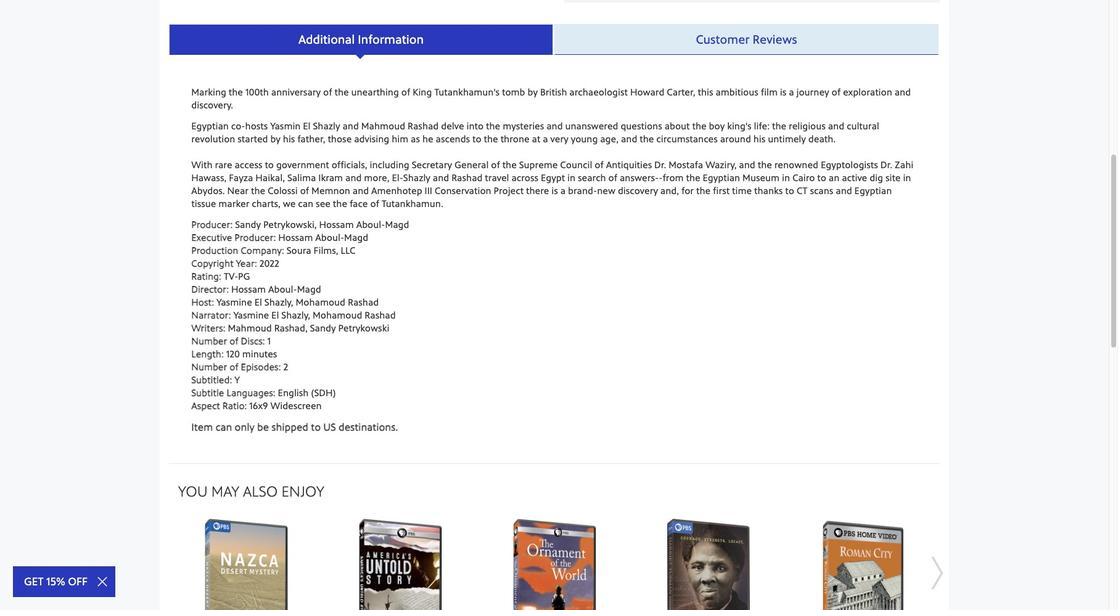 Task type: locate. For each thing, give the bounding box(es) containing it.
0 vertical spatial sandy
[[235, 219, 261, 230]]

fayza
[[229, 172, 253, 184]]

of right journey
[[832, 86, 841, 98]]

discovery.
[[191, 99, 233, 111]]

0 horizontal spatial by
[[271, 133, 281, 145]]

1 horizontal spatial magd
[[344, 232, 369, 243]]

in down zahi
[[904, 172, 912, 184]]

egypt
[[541, 172, 565, 184]]

memnon
[[312, 185, 350, 197]]

length:
[[191, 348, 224, 360]]

(sdh)
[[311, 387, 336, 399]]

1 vertical spatial egyptian
[[703, 172, 741, 184]]

1 horizontal spatial a
[[561, 185, 566, 197]]

iii
[[425, 185, 432, 197]]

0 horizontal spatial a
[[543, 133, 548, 145]]

0 vertical spatial shazly
[[313, 120, 340, 132]]

1 in from the left
[[568, 172, 576, 184]]

magd down soura
[[297, 284, 321, 295]]

number
[[191, 335, 227, 347], [191, 361, 227, 373]]

mohamoud up rashad,
[[296, 297, 346, 308]]

1 horizontal spatial dr.
[[881, 159, 893, 171]]

writers:
[[191, 322, 226, 334]]

by inside egyptian co-hosts yasmin el shazly and mahmoud rashad delve into the mysteries and unanswered questions about the boy king's life: the religious and cultural revolution started by his father, those advising him as he ascends to the throne at a very young age, and the circumstances around his untimely death.
[[271, 133, 281, 145]]

of down salima
[[300, 185, 309, 197]]

120
[[226, 348, 240, 360]]

king's
[[728, 120, 752, 132]]

3 in from the left
[[904, 172, 912, 184]]

death.
[[809, 133, 836, 145]]

1 vertical spatial is
[[552, 185, 558, 197]]

1 vertical spatial yasmine
[[233, 309, 269, 321]]

0 vertical spatial can
[[298, 198, 314, 210]]

magd down tutankhamun.
[[385, 219, 409, 230]]

new
[[597, 185, 616, 197]]

1 horizontal spatial his
[[754, 133, 766, 145]]

0 vertical spatial yasmine
[[217, 297, 252, 308]]

he
[[423, 133, 434, 145]]

reviews
[[753, 31, 798, 47]]

item
[[191, 421, 213, 434]]

the right into
[[486, 120, 501, 132]]

1 horizontal spatial is
[[780, 86, 787, 98]]

is
[[780, 86, 787, 98], [552, 185, 558, 197]]

hosts
[[245, 120, 268, 132]]

shazly inside egyptian co-hosts yasmin el shazly and mahmoud rashad delve into the mysteries and unanswered questions about the boy king's life: the religious and cultural revolution started by his father, those advising him as he ascends to the throne at a very young age, and the circumstances around his untimely death.
[[313, 120, 340, 132]]

is right film
[[780, 86, 787, 98]]

aboul- down 2022
[[268, 284, 297, 295]]

in
[[568, 172, 576, 184], [782, 172, 790, 184], [904, 172, 912, 184]]

tab list
[[169, 24, 940, 55]]

enjoy
[[282, 482, 324, 501]]

petrykowski,
[[263, 219, 317, 230]]

yasmine up discs:
[[233, 309, 269, 321]]

of up 120
[[230, 335, 239, 347]]

rashad
[[408, 120, 439, 132], [452, 172, 483, 184], [348, 297, 379, 308], [365, 309, 396, 321]]

the left 100th
[[229, 86, 243, 98]]

can inside with rare access to government officials, including secretary general of the supreme council of antiquities dr. mostafa waziry, and the renowned egyptologists dr. zahi hawass, fayza haikal, salima ikram and more, el-shazly and rashad travel across egypt in search of answers--from the egyptian museum in cairo to an active dig site in abydos. near the colossi of memnon and amenhotep iii conservation project there is a brand-new discovery and, for the first time thanks to ct scans and egyptian tissue marker charts, we can see the face of tutankhamun.
[[298, 198, 314, 210]]

aboul- up films,
[[316, 232, 344, 243]]

1 vertical spatial mahmoud
[[228, 322, 272, 334]]

number down writers:
[[191, 335, 227, 347]]

1 horizontal spatial in
[[782, 172, 790, 184]]

mohamoud
[[296, 297, 346, 308], [313, 309, 362, 321]]

of left king
[[402, 86, 411, 98]]

british
[[540, 86, 567, 98]]

1 horizontal spatial aboul-
[[316, 232, 344, 243]]

a left journey
[[789, 86, 795, 98]]

1 horizontal spatial egyptian
[[703, 172, 741, 184]]

0 horizontal spatial aboul-
[[268, 284, 297, 295]]

0 vertical spatial number
[[191, 335, 227, 347]]

king
[[413, 86, 432, 98]]

information
[[358, 31, 424, 47]]

0 vertical spatial magd
[[385, 219, 409, 230]]

el up rashad,
[[272, 309, 279, 321]]

2 horizontal spatial hossam
[[319, 219, 354, 230]]

ornament of the world dvd image
[[487, 519, 623, 611]]

is inside "marking the 100th anniversary of the unearthing of king tutankhamun's tomb by british archaeologist howard carter, this ambitious film is a journey of exploration and discovery."
[[780, 86, 787, 98]]

1 horizontal spatial by
[[528, 86, 538, 98]]

to up haikal,
[[265, 159, 274, 171]]

tomb
[[502, 86, 525, 98]]

0 vertical spatial is
[[780, 86, 787, 98]]

2 horizontal spatial egyptian
[[855, 185, 892, 197]]

0 horizontal spatial can
[[216, 421, 232, 434]]

dr. up site
[[881, 159, 893, 171]]

for
[[682, 185, 694, 197]]

2 vertical spatial hossam
[[231, 284, 266, 295]]

dr. up -
[[655, 159, 667, 171]]

mahmoud up the advising
[[361, 120, 405, 132]]

and up the face
[[353, 185, 369, 197]]

1 vertical spatial magd
[[344, 232, 369, 243]]

subtitle
[[191, 387, 224, 399]]

2022
[[260, 258, 279, 269]]

0 horizontal spatial dr.
[[655, 159, 667, 171]]

1 his from the left
[[283, 133, 295, 145]]

council
[[561, 159, 593, 171]]

yasmine down the tv-
[[217, 297, 252, 308]]

abydos.
[[191, 185, 225, 197]]

a
[[789, 86, 795, 98], [543, 133, 548, 145], [561, 185, 566, 197]]

0 vertical spatial by
[[528, 86, 538, 98]]

hossam down "see"
[[319, 219, 354, 230]]

and up death.
[[829, 120, 845, 132]]

2 horizontal spatial a
[[789, 86, 795, 98]]

el-
[[392, 172, 403, 184]]

by inside "marking the 100th anniversary of the unearthing of king tutankhamun's tomb by british archaeologist howard carter, this ambitious film is a journey of exploration and discovery."
[[528, 86, 538, 98]]

0 vertical spatial aboul-
[[356, 219, 385, 230]]

by down yasmin
[[271, 133, 281, 145]]

0 horizontal spatial el
[[255, 297, 262, 308]]

the up the for
[[686, 172, 701, 184]]

shazly up iii
[[403, 172, 431, 184]]

1 horizontal spatial shazly
[[403, 172, 431, 184]]

general
[[455, 159, 489, 171]]

and down questions
[[621, 133, 638, 145]]

is inside with rare access to government officials, including secretary general of the supreme council of antiquities dr. mostafa waziry, and the renowned egyptologists dr. zahi hawass, fayza haikal, salima ikram and more, el-shazly and rashad travel across egypt in search of answers--from the egyptian museum in cairo to an active dig site in abydos. near the colossi of memnon and amenhotep iii conservation project there is a brand-new discovery and, for the first time thanks to ct scans and egyptian tissue marker charts, we can see the face of tutankhamun.
[[552, 185, 558, 197]]

of
[[323, 86, 332, 98], [402, 86, 411, 98], [832, 86, 841, 98], [491, 159, 500, 171], [595, 159, 604, 171], [609, 172, 618, 184], [300, 185, 309, 197], [370, 198, 379, 210], [230, 335, 239, 347], [230, 361, 239, 373]]

hossam
[[319, 219, 354, 230], [278, 232, 313, 243], [231, 284, 266, 295]]

producer:
[[191, 219, 233, 230], [235, 232, 276, 243]]

1 vertical spatial number
[[191, 361, 227, 373]]

producer: up company:
[[235, 232, 276, 243]]

0 horizontal spatial his
[[283, 133, 295, 145]]

by right tomb
[[528, 86, 538, 98]]

0 vertical spatial mahmoud
[[361, 120, 405, 132]]

customer reviews tab
[[555, 24, 940, 55]]

customer reviews link
[[555, 24, 939, 55]]

david macaulay: roman city dvd image
[[795, 519, 931, 611]]

to left ct
[[786, 185, 795, 197]]

the left boy
[[693, 120, 707, 132]]

aboul-
[[356, 219, 385, 230], [316, 232, 344, 243], [268, 284, 297, 295]]

0 horizontal spatial egyptian
[[191, 120, 229, 132]]

0 vertical spatial shazly,
[[265, 297, 293, 308]]

to down into
[[473, 133, 482, 145]]

1 horizontal spatial mahmoud
[[361, 120, 405, 132]]

circumstances
[[657, 133, 718, 145]]

1 vertical spatial can
[[216, 421, 232, 434]]

16x9
[[249, 400, 268, 412]]

company:
[[241, 245, 284, 256]]

of up new
[[609, 172, 618, 184]]

ambitious
[[716, 86, 759, 98]]

of right the face
[[370, 198, 379, 210]]

2 horizontal spatial el
[[303, 120, 311, 132]]

1 vertical spatial sandy
[[310, 322, 336, 334]]

unearthing
[[351, 86, 399, 98]]

religious
[[789, 120, 826, 132]]

producer: up executive
[[191, 219, 233, 230]]

search
[[578, 172, 606, 184]]

1 vertical spatial a
[[543, 133, 548, 145]]

el up father,
[[303, 120, 311, 132]]

nova: nazca desert mystery dvd image
[[178, 519, 314, 611]]

shazly
[[313, 120, 340, 132], [403, 172, 431, 184]]

0 vertical spatial hossam
[[319, 219, 354, 230]]

0 horizontal spatial producer:
[[191, 219, 233, 230]]

and
[[895, 86, 911, 98], [343, 120, 359, 132], [547, 120, 563, 132], [829, 120, 845, 132], [621, 133, 638, 145], [739, 159, 756, 171], [346, 172, 362, 184], [433, 172, 449, 184], [353, 185, 369, 197], [836, 185, 853, 197]]

a inside with rare access to government officials, including secretary general of the supreme council of antiquities dr. mostafa waziry, and the renowned egyptologists dr. zahi hawass, fayza haikal, salima ikram and more, el-shazly and rashad travel across egypt in search of answers--from the egyptian museum in cairo to an active dig site in abydos. near the colossi of memnon and amenhotep iii conservation project there is a brand-new discovery and, for the first time thanks to ct scans and egyptian tissue marker charts, we can see the face of tutankhamun.
[[561, 185, 566, 197]]

0 vertical spatial a
[[789, 86, 795, 98]]

mahmoud up discs:
[[228, 322, 272, 334]]

egyptologists
[[821, 159, 879, 171]]

and inside "marking the 100th anniversary of the unearthing of king tutankhamun's tomb by british archaeologist howard carter, this ambitious film is a journey of exploration and discovery."
[[895, 86, 911, 98]]

in down council
[[568, 172, 576, 184]]

2 vertical spatial aboul-
[[268, 284, 297, 295]]

antiquities
[[606, 159, 652, 171]]

a right at
[[543, 133, 548, 145]]

additional information link
[[169, 24, 553, 55]]

number down length: on the bottom of the page
[[191, 361, 227, 373]]

the up charts,
[[251, 185, 265, 197]]

hossam up soura
[[278, 232, 313, 243]]

0 horizontal spatial shazly
[[313, 120, 340, 132]]

including
[[370, 159, 410, 171]]

sandy down marker
[[235, 219, 261, 230]]

tutankhamun's
[[435, 86, 500, 98]]

2 vertical spatial magd
[[297, 284, 321, 295]]

2 horizontal spatial in
[[904, 172, 912, 184]]

his down yasmin
[[283, 133, 295, 145]]

2 vertical spatial a
[[561, 185, 566, 197]]

and up those
[[343, 120, 359, 132]]

shazly up those
[[313, 120, 340, 132]]

can left only
[[216, 421, 232, 434]]

shazly inside with rare access to government officials, including secretary general of the supreme council of antiquities dr. mostafa waziry, and the renowned egyptologists dr. zahi hawass, fayza haikal, salima ikram and more, el-shazly and rashad travel across egypt in search of answers--from the egyptian museum in cairo to an active dig site in abydos. near the colossi of memnon and amenhotep iii conservation project there is a brand-new discovery and, for the first time thanks to ct scans and egyptian tissue marker charts, we can see the face of tutankhamun.
[[403, 172, 431, 184]]

and,
[[661, 185, 679, 197]]

1 horizontal spatial producer:
[[235, 232, 276, 243]]

museum
[[743, 172, 780, 184]]

and right exploration
[[895, 86, 911, 98]]

film
[[761, 86, 778, 98]]

el up discs:
[[255, 297, 262, 308]]

into
[[467, 120, 484, 132]]

in down renowned
[[782, 172, 790, 184]]

renowned
[[775, 159, 819, 171]]

his down life:
[[754, 133, 766, 145]]

0 horizontal spatial mahmoud
[[228, 322, 272, 334]]

officials,
[[332, 159, 367, 171]]

2 his from the left
[[754, 133, 766, 145]]

of up search
[[595, 159, 604, 171]]

0 vertical spatial el
[[303, 120, 311, 132]]

1 vertical spatial el
[[255, 297, 262, 308]]

a down egypt
[[561, 185, 566, 197]]

and down officials,
[[346, 172, 362, 184]]

untimely
[[768, 133, 806, 145]]

0 vertical spatial egyptian
[[191, 120, 229, 132]]

egyptian up first
[[703, 172, 741, 184]]

1 vertical spatial hossam
[[278, 232, 313, 243]]

magd up llc
[[344, 232, 369, 243]]

the down questions
[[640, 133, 654, 145]]

a inside "marking the 100th anniversary of the unearthing of king tutankhamun's tomb by british archaeologist howard carter, this ambitious film is a journey of exploration and discovery."
[[789, 86, 795, 98]]

additional information tab
[[169, 24, 555, 55]]

discs:
[[241, 335, 265, 347]]

1 horizontal spatial sandy
[[310, 322, 336, 334]]

1 vertical spatial shazly
[[403, 172, 431, 184]]

egyptian down dig
[[855, 185, 892, 197]]

2 vertical spatial egyptian
[[855, 185, 892, 197]]

egyptian up revolution at the top left
[[191, 120, 229, 132]]

hossam down 'pg'
[[231, 284, 266, 295]]

charts,
[[252, 198, 281, 210]]

shazly,
[[265, 297, 293, 308], [282, 309, 310, 321]]

exploration
[[843, 86, 893, 98]]

item can only be shipped to us destinations.
[[191, 421, 398, 434]]

is down egypt
[[552, 185, 558, 197]]

0 horizontal spatial is
[[552, 185, 558, 197]]

2 horizontal spatial magd
[[385, 219, 409, 230]]

aboul- down the face
[[356, 219, 385, 230]]

1 horizontal spatial el
[[272, 309, 279, 321]]

sandy right rashad,
[[310, 322, 336, 334]]

can right we
[[298, 198, 314, 210]]

1 vertical spatial by
[[271, 133, 281, 145]]

to left us at the left of the page
[[311, 421, 321, 434]]

0 horizontal spatial in
[[568, 172, 576, 184]]

1 horizontal spatial can
[[298, 198, 314, 210]]

questions
[[621, 120, 663, 132]]

mohamoud up petrykowski
[[313, 309, 362, 321]]

answers-
[[620, 172, 659, 184]]

egyptian inside egyptian co-hosts yasmin el shazly and mahmoud rashad delve into the mysteries and unanswered questions about the boy king's life: the religious and cultural revolution started by his father, those advising him as he ascends to the throne at a very young age, and the circumstances around his untimely death.
[[191, 120, 229, 132]]

this
[[698, 86, 714, 98]]



Task type: vqa. For each thing, say whether or not it's contained in the screenshot.
$24.99 for The
no



Task type: describe. For each thing, give the bounding box(es) containing it.
ascends
[[436, 133, 470, 145]]

may
[[212, 482, 239, 501]]

cultural
[[847, 120, 880, 132]]

0 horizontal spatial magd
[[297, 284, 321, 295]]

1 number from the top
[[191, 335, 227, 347]]

young
[[571, 133, 598, 145]]

at
[[532, 133, 541, 145]]

llc
[[341, 245, 356, 256]]

near
[[227, 185, 249, 197]]

100th
[[246, 86, 269, 98]]

subtitled:
[[191, 374, 232, 386]]

of down 120
[[230, 361, 239, 373]]

cairo
[[793, 172, 815, 184]]

and up very
[[547, 120, 563, 132]]

mysteries
[[503, 120, 544, 132]]

across
[[512, 172, 539, 184]]

tab list containing additional information
[[169, 24, 940, 55]]

tv-
[[224, 271, 238, 282]]

face
[[350, 198, 368, 210]]

the down memnon
[[333, 198, 347, 210]]

egyptian co-hosts yasmin el shazly and mahmoud rashad delve into the mysteries and unanswered questions about the boy king's life: the religious and cultural revolution started by his father, those advising him as he ascends to the throne at a very young age, and the circumstances around his untimely death.
[[191, 120, 880, 145]]

english
[[278, 387, 309, 399]]

journey
[[797, 86, 830, 98]]

marking the 100th anniversary of the unearthing of king tutankhamun's tomb by british archaeologist howard carter, this ambitious film is a journey of exploration and discovery.
[[191, 86, 911, 111]]

supreme
[[519, 159, 558, 171]]

the up the museum
[[758, 159, 772, 171]]

revolution
[[191, 133, 235, 145]]

anniversary
[[271, 86, 321, 98]]

as
[[411, 133, 420, 145]]

1 horizontal spatial hossam
[[278, 232, 313, 243]]

us
[[323, 421, 336, 434]]

age,
[[601, 133, 619, 145]]

rashad inside egyptian co-hosts yasmin el shazly and mahmoud rashad delve into the mysteries and unanswered questions about the boy king's life: the religious and cultural revolution started by his father, those advising him as he ascends to the throne at a very young age, and the circumstances around his untimely death.
[[408, 120, 439, 132]]

shipped
[[272, 421, 309, 434]]

there
[[526, 185, 549, 197]]

and down secretary
[[433, 172, 449, 184]]

ct
[[797, 185, 808, 197]]

government
[[276, 159, 329, 171]]

an
[[829, 172, 840, 184]]

those
[[328, 133, 352, 145]]

yasmin
[[270, 120, 301, 132]]

0 vertical spatial producer:
[[191, 219, 233, 230]]

time
[[732, 185, 752, 197]]

1 dr. from the left
[[655, 159, 667, 171]]

slide carousel right image
[[932, 557, 943, 591]]

him
[[392, 133, 409, 145]]

father,
[[298, 133, 326, 145]]

2 dr. from the left
[[881, 159, 893, 171]]

1 vertical spatial aboul-
[[316, 232, 344, 243]]

brand-
[[568, 185, 597, 197]]

2 vertical spatial el
[[272, 309, 279, 321]]

production
[[191, 245, 238, 256]]

from
[[663, 172, 684, 184]]

carter,
[[667, 86, 696, 98]]

0 horizontal spatial hossam
[[231, 284, 266, 295]]

throne
[[501, 133, 530, 145]]

rashad inside with rare access to government officials, including secretary general of the supreme council of antiquities dr. mostafa waziry, and the renowned egyptologists dr. zahi hawass, fayza haikal, salima ikram and more, el-shazly and rashad travel across egypt in search of answers--from the egyptian museum in cairo to an active dig site in abydos. near the colossi of memnon and amenhotep iii conservation project there is a brand-new discovery and, for the first time thanks to ct scans and egyptian tissue marker charts, we can see the face of tutankhamun.
[[452, 172, 483, 184]]

2 number from the top
[[191, 361, 227, 373]]

boy
[[709, 120, 725, 132]]

around
[[721, 133, 751, 145]]

about
[[665, 120, 690, 132]]

howard
[[631, 86, 665, 98]]

pg
[[238, 271, 250, 282]]

rare
[[215, 159, 232, 171]]

unanswered
[[566, 120, 619, 132]]

conservation
[[435, 185, 492, 197]]

secrets of the dead: america's untold story dvd image
[[333, 519, 468, 611]]

project
[[494, 185, 524, 197]]

scans
[[810, 185, 834, 197]]

year:
[[236, 258, 257, 269]]

1 vertical spatial shazly,
[[282, 309, 310, 321]]

mahmoud inside egyptian co-hosts yasmin el shazly and mahmoud rashad delve into the mysteries and unanswered questions about the boy king's life: the religious and cultural revolution started by his father, those advising him as he ascends to the throne at a very young age, and the circumstances around his untimely death.
[[361, 120, 405, 132]]

access
[[235, 159, 263, 171]]

with rare access to government officials, including secretary general of the supreme council of antiquities dr. mostafa waziry, and the renowned egyptologists dr. zahi hawass, fayza haikal, salima ikram and more, el-shazly and rashad travel across egypt in search of answers--from the egyptian museum in cairo to an active dig site in abydos. near the colossi of memnon and amenhotep iii conservation project there is a brand-new discovery and, for the first time thanks to ct scans and egyptian tissue marker charts, we can see the face of tutankhamun.
[[191, 159, 914, 210]]

a inside egyptian co-hosts yasmin el shazly and mahmoud rashad delve into the mysteries and unanswered questions about the boy king's life: the religious and cultural revolution started by his father, those advising him as he ascends to the throne at a very young age, and the circumstances around his untimely death.
[[543, 133, 548, 145]]

haikal,
[[256, 172, 285, 184]]

of right anniversary
[[323, 86, 332, 98]]

1 vertical spatial mohamoud
[[313, 309, 362, 321]]

tissue
[[191, 198, 216, 210]]

1
[[267, 335, 271, 347]]

amenhotep
[[372, 185, 422, 197]]

active
[[842, 172, 868, 184]]

2 in from the left
[[782, 172, 790, 184]]

the left 'unearthing'
[[335, 86, 349, 98]]

thanks
[[755, 185, 783, 197]]

co-
[[231, 120, 245, 132]]

hawass,
[[191, 172, 227, 184]]

soura
[[287, 245, 311, 256]]

marker
[[219, 198, 250, 210]]

2 horizontal spatial aboul-
[[356, 219, 385, 230]]

harriet tubman: visions of freedom dvd image
[[641, 519, 777, 611]]

director:
[[191, 284, 229, 295]]

the up untimely
[[773, 120, 787, 132]]

1 vertical spatial producer:
[[235, 232, 276, 243]]

marking
[[191, 86, 226, 98]]

the left throne
[[484, 133, 498, 145]]

to left an
[[818, 172, 827, 184]]

ikram
[[319, 172, 343, 184]]

mahmoud inside producer: sandy petrykowski, hossam aboul-magd executive producer: hossam aboul-magd production company: soura films, llc copyright year: 2022 rating: tv-pg director: hossam aboul-magd host: yasmine el shazly, mohamoud rashad narrator: yasmine el shazly, mohamoud rashad writers: mahmoud rashad, sandy petrykowski number of discs: 1 length: 120 minutes number of episodes: 2 subtitled: y subtitle languages: english (sdh) aspect ratio: 16x9 widescreen
[[228, 322, 272, 334]]

and down an
[[836, 185, 853, 197]]

see
[[316, 198, 331, 210]]

0 vertical spatial mohamoud
[[296, 297, 346, 308]]

mostafa
[[669, 159, 703, 171]]

0 horizontal spatial sandy
[[235, 219, 261, 230]]

el inside egyptian co-hosts yasmin el shazly and mahmoud rashad delve into the mysteries and unanswered questions about the boy king's life: the religious and cultural revolution started by his father, those advising him as he ascends to the throne at a very young age, and the circumstances around his untimely death.
[[303, 120, 311, 132]]

the right the for
[[697, 185, 711, 197]]

rashad,
[[274, 322, 308, 334]]

rating:
[[191, 271, 221, 282]]

zahi
[[895, 159, 914, 171]]

and up the museum
[[739, 159, 756, 171]]

of up travel in the left top of the page
[[491, 159, 500, 171]]

colossi
[[268, 185, 298, 197]]

we
[[283, 198, 296, 210]]

to inside egyptian co-hosts yasmin el shazly and mahmoud rashad delve into the mysteries and unanswered questions about the boy king's life: the religious and cultural revolution started by his father, those advising him as he ascends to the throne at a very young age, and the circumstances around his untimely death.
[[473, 133, 482, 145]]

executive
[[191, 232, 232, 243]]

archaeologist
[[570, 86, 628, 98]]

aspect
[[191, 400, 220, 412]]

also
[[243, 482, 278, 501]]

the up travel in the left top of the page
[[503, 159, 517, 171]]



